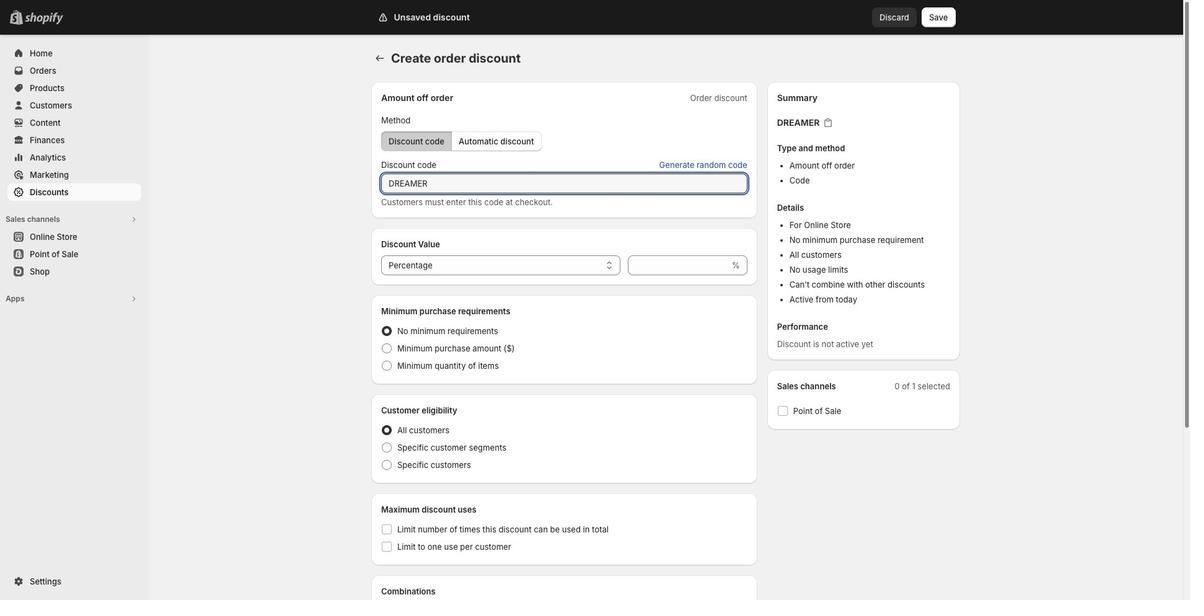 Task type: vqa. For each thing, say whether or not it's contained in the screenshot.
right sales
no



Task type: locate. For each thing, give the bounding box(es) containing it.
shopify image
[[25, 12, 63, 25]]

None text field
[[381, 174, 748, 194], [628, 256, 730, 275], [381, 174, 748, 194], [628, 256, 730, 275]]



